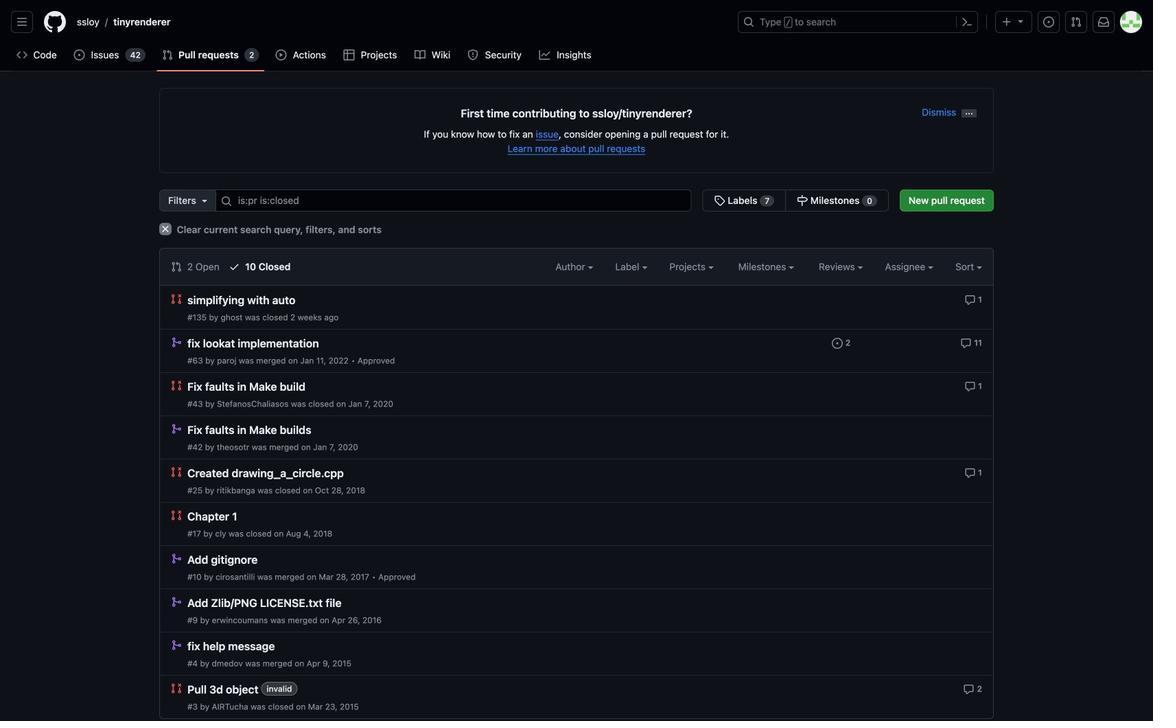 Task type: vqa. For each thing, say whether or not it's contained in the screenshot.
Start a new repository Element
no



Task type: locate. For each thing, give the bounding box(es) containing it.
1 vertical spatial git pull request image
[[162, 49, 173, 60]]

tag image
[[715, 195, 726, 206]]

1 merged pull request element from the top
[[171, 336, 182, 348]]

comment image for fourth closed pull request element from the bottom
[[965, 381, 976, 392]]

list
[[71, 11, 730, 33]]

triangle down image
[[1016, 15, 1027, 26], [199, 195, 210, 206]]

comment image
[[965, 294, 976, 305], [961, 338, 972, 349], [965, 381, 976, 392], [964, 684, 975, 695]]

author image
[[588, 266, 594, 269]]

comment image for first closed pull request element from the top of the page
[[965, 294, 976, 305]]

merged pull request image
[[171, 423, 182, 434], [171, 553, 182, 564], [171, 596, 182, 607], [171, 640, 182, 651]]

closed pull request element
[[171, 293, 182, 305], [171, 380, 182, 391], [171, 466, 182, 478], [171, 510, 182, 521], [171, 683, 182, 694]]

git pull request image for the topmost issue opened image
[[162, 49, 173, 60]]

None search field
[[159, 190, 889, 211]]

2 merged pull request image from the top
[[171, 553, 182, 564]]

issue opened image
[[1044, 16, 1055, 27]]

1 closed pull request image from the top
[[171, 294, 182, 305]]

graph image
[[539, 49, 550, 60]]

git pull request image
[[1071, 16, 1082, 27], [162, 49, 173, 60]]

0 vertical spatial git pull request image
[[1071, 16, 1082, 27]]

closed pull request image
[[171, 510, 182, 521]]

5 closed pull request element from the top
[[171, 683, 182, 694]]

2 issues element
[[832, 336, 851, 349]]

issue opened image
[[74, 49, 85, 60], [832, 338, 843, 349]]

table image
[[344, 49, 355, 60]]

assignees image
[[928, 266, 934, 269]]

4 closed pull request image from the top
[[171, 683, 182, 694]]

closed pull request image
[[171, 294, 182, 305], [171, 380, 182, 391], [171, 467, 182, 478], [171, 683, 182, 694]]

command palette image
[[962, 16, 973, 27]]

git pull request image
[[171, 261, 182, 272]]

1 vertical spatial triangle down image
[[199, 195, 210, 206]]

notifications image
[[1099, 16, 1110, 27]]

0 vertical spatial issue opened image
[[74, 49, 85, 60]]

merged pull request element
[[171, 336, 182, 348], [171, 423, 182, 434], [171, 553, 182, 564], [171, 596, 182, 607], [171, 639, 182, 651]]

3 closed pull request image from the top
[[171, 467, 182, 478]]

1 horizontal spatial triangle down image
[[1016, 15, 1027, 26]]

1 merged pull request image from the top
[[171, 423, 182, 434]]

x image
[[159, 223, 172, 235]]

triangle down image left search icon
[[199, 195, 210, 206]]

triangle down image right plus image
[[1016, 15, 1027, 26]]

1 horizontal spatial git pull request image
[[1071, 16, 1082, 27]]

0 horizontal spatial issue opened image
[[74, 49, 85, 60]]

1 horizontal spatial issue opened image
[[832, 338, 843, 349]]

0 horizontal spatial git pull request image
[[162, 49, 173, 60]]

0 horizontal spatial triangle down image
[[199, 195, 210, 206]]

milestone image
[[797, 195, 808, 206]]

1 vertical spatial issue opened image
[[832, 338, 843, 349]]



Task type: describe. For each thing, give the bounding box(es) containing it.
search image
[[221, 196, 232, 207]]

play image
[[276, 49, 287, 60]]

issue element
[[703, 190, 889, 211]]

comment image for first closed pull request element from the bottom
[[964, 684, 975, 695]]

3 merged pull request element from the top
[[171, 553, 182, 564]]

3 merged pull request image from the top
[[171, 596, 182, 607]]

merged pull request image
[[171, 337, 182, 348]]

2 merged pull request element from the top
[[171, 423, 182, 434]]

comment image
[[965, 467, 976, 478]]

shield image
[[468, 49, 479, 60]]

4 merged pull request image from the top
[[171, 640, 182, 651]]

check image
[[229, 261, 240, 272]]

book image
[[415, 49, 426, 60]]

0 vertical spatial triangle down image
[[1016, 15, 1027, 26]]

1 closed pull request element from the top
[[171, 293, 182, 305]]

Issues search field
[[215, 190, 692, 211]]

4 merged pull request element from the top
[[171, 596, 182, 607]]

code image
[[16, 49, 27, 60]]

git pull request image for issue opened icon
[[1071, 16, 1082, 27]]

2 closed pull request image from the top
[[171, 380, 182, 391]]

4 closed pull request element from the top
[[171, 510, 182, 521]]

2 closed pull request element from the top
[[171, 380, 182, 391]]

homepage image
[[44, 11, 66, 33]]

3 closed pull request element from the top
[[171, 466, 182, 478]]

plus image
[[1002, 16, 1013, 27]]

5 merged pull request element from the top
[[171, 639, 182, 651]]

issue opened image inside 2 issues 'element'
[[832, 338, 843, 349]]

label image
[[642, 266, 648, 269]]

Search all issues text field
[[215, 190, 692, 211]]



